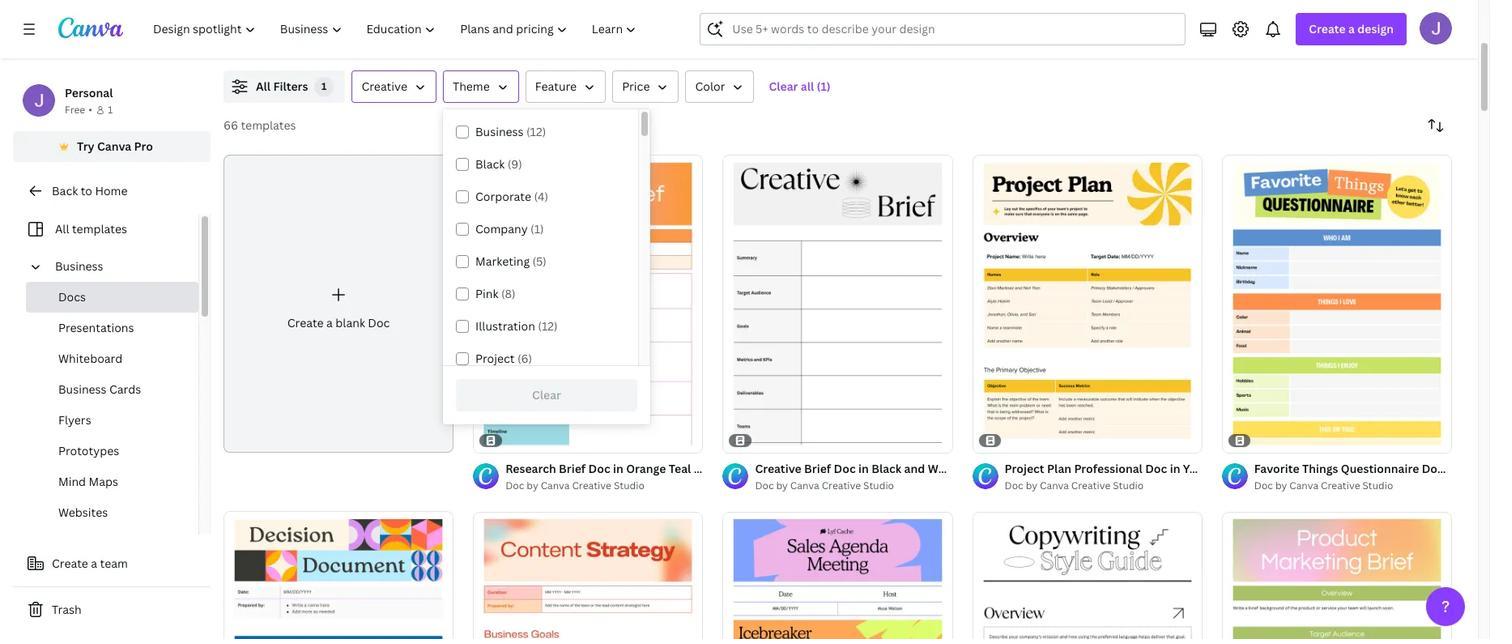 Task type: describe. For each thing, give the bounding box(es) containing it.
canva inside favorite things questionnaire doc in blue o doc by canva creative studio
[[1290, 478, 1319, 492]]

clear all (1) button
[[761, 70, 839, 103]]

corporate inside project plan professional doc in yellow black friendly corporate style doc by canva creative studio
[[1303, 461, 1359, 476]]

price button
[[612, 70, 679, 103]]

research brief doc in orange teal pink soft pastels style doc by canva creative studio
[[506, 461, 817, 492]]

clear for clear all (1)
[[769, 79, 798, 94]]

free •
[[65, 103, 92, 117]]

studio for in
[[1113, 478, 1144, 492]]

doc left and
[[834, 461, 856, 476]]

doc by canva creative studio link for research
[[506, 478, 703, 494]]

creative brief doc in black and white grey editorial style image
[[723, 155, 953, 453]]

blank
[[336, 315, 365, 330]]

design
[[1358, 21, 1394, 36]]

clear button
[[456, 379, 637, 411]]

black (9)
[[475, 156, 522, 172]]

creative inside favorite things questionnaire doc in blue o doc by canva creative studio
[[1321, 478, 1360, 492]]

mind maps
[[58, 474, 118, 489]]

style for research brief doc in orange teal pink soft pastels style
[[788, 461, 817, 476]]

by for research
[[527, 478, 538, 492]]

company (1)
[[475, 221, 544, 237]]

docs
[[58, 289, 86, 305]]

trash
[[52, 602, 82, 617]]

business cards link
[[26, 374, 198, 405]]

prototypes link
[[26, 436, 198, 467]]

decision document doc in blue purple grey geometric style image
[[224, 511, 454, 639]]

black inside project plan professional doc in yellow black friendly corporate style doc by canva creative studio
[[1222, 461, 1252, 476]]

try canva pro
[[77, 139, 153, 154]]

0 vertical spatial pink
[[475, 286, 499, 301]]

flyers link
[[26, 405, 198, 436]]

clear all (1)
[[769, 79, 831, 94]]

trash link
[[13, 594, 211, 626]]

project plan professional doc in yellow black friendly corporate style link
[[1005, 460, 1390, 478]]

try canva pro button
[[13, 131, 211, 162]]

a for design
[[1349, 21, 1355, 36]]

marketing
[[475, 254, 530, 269]]

questionnaire
[[1341, 461, 1419, 476]]

project for project (6)
[[475, 351, 515, 366]]

all
[[801, 79, 814, 94]]

studio for black
[[864, 478, 894, 492]]

back to home link
[[13, 175, 211, 207]]

brief for research
[[559, 461, 586, 476]]

creative inside button
[[362, 79, 407, 94]]

(9)
[[508, 156, 522, 172]]

create a blank doc
[[287, 315, 390, 330]]

(4)
[[534, 189, 548, 204]]

creative right soft
[[755, 461, 802, 476]]

mind maps link
[[26, 467, 198, 497]]

business for business (12)
[[475, 124, 524, 139]]

top level navigation element
[[143, 13, 651, 45]]

create a team button
[[13, 548, 211, 580]]

0 horizontal spatial black
[[475, 156, 505, 172]]

style for creative brief doc in black and white grey editorial style
[[1041, 461, 1070, 476]]

theme
[[453, 79, 490, 94]]

clear for clear
[[532, 387, 561, 402]]

websites
[[58, 505, 108, 520]]

in inside favorite things questionnaire doc in blue o doc by canva creative studio
[[1447, 461, 1457, 476]]

creative inside project plan professional doc in yellow black friendly corporate style doc by canva creative studio
[[1071, 478, 1111, 492]]

all filters
[[256, 79, 308, 94]]

company
[[475, 221, 528, 237]]

prototypes
[[58, 443, 119, 458]]

presentations link
[[26, 313, 198, 343]]

color
[[695, 79, 725, 94]]

project plan professional doc in yellow black friendly corporate style doc by canva creative studio
[[1005, 461, 1390, 492]]

copywriting style guide professional doc in black and white grey editorial style image
[[972, 511, 1203, 639]]

studio for orange
[[614, 478, 645, 492]]

in inside creative brief doc in black and white grey editorial style doc by canva creative studio
[[859, 461, 869, 476]]

doc down editorial
[[1005, 478, 1024, 492]]

whiteboard link
[[26, 343, 198, 374]]

free
[[65, 103, 85, 117]]

o
[[1487, 461, 1490, 476]]

team
[[100, 556, 128, 571]]

style for project plan professional doc in yellow black friendly corporate style
[[1362, 461, 1390, 476]]

create a design button
[[1296, 13, 1407, 45]]

create a blank doc element
[[224, 155, 454, 453]]

friendly
[[1255, 461, 1300, 476]]

a for blank
[[326, 315, 333, 330]]

try
[[77, 139, 94, 154]]

all templates
[[55, 221, 127, 237]]

price
[[622, 79, 650, 94]]

0 horizontal spatial (1)
[[531, 221, 544, 237]]

business link
[[49, 251, 189, 282]]

creative button
[[352, 70, 437, 103]]

1 vertical spatial 1
[[108, 103, 113, 117]]

research brief doc in orange teal pink soft pastels style link
[[506, 460, 817, 478]]

grey
[[963, 461, 989, 476]]

color button
[[686, 70, 754, 103]]

doc left orange
[[588, 461, 611, 476]]

white
[[928, 461, 960, 476]]

feature
[[535, 79, 577, 94]]

flyers
[[58, 412, 91, 428]]

feature button
[[525, 70, 606, 103]]

templates for all templates
[[72, 221, 127, 237]]

pink inside research brief doc in orange teal pink soft pastels style doc by canva creative studio
[[694, 461, 718, 476]]

create for create a team
[[52, 556, 88, 571]]

professional
[[1074, 461, 1143, 476]]

studio inside favorite things questionnaire doc in blue o doc by canva creative studio
[[1363, 478, 1394, 492]]

and
[[904, 461, 925, 476]]

business cards
[[58, 382, 141, 397]]

product marketing brief doc in pastel green pastel orange soft pastels style image
[[1222, 511, 1452, 639]]

1 filter options selected element
[[315, 77, 334, 96]]

orange
[[626, 461, 666, 476]]

black inside creative brief doc in black and white grey editorial style doc by canva creative studio
[[872, 461, 902, 476]]

soft
[[720, 461, 744, 476]]

by for project
[[1026, 478, 1038, 492]]



Task type: vqa. For each thing, say whether or not it's contained in the screenshot.
4th 'Doc by Canva Creative Studio' link
yes



Task type: locate. For each thing, give the bounding box(es) containing it.
doc by canva creative studio link down questionnaire
[[1254, 478, 1452, 494]]

0 horizontal spatial brief
[[559, 461, 586, 476]]

doc by canva creative studio link for favorite
[[1254, 478, 1452, 494]]

studio inside project plan professional doc in yellow black friendly corporate style doc by canva creative studio
[[1113, 478, 1144, 492]]

canva for research brief doc in orange teal pink soft pastels style
[[541, 478, 570, 492]]

project (6)
[[475, 351, 532, 366]]

1 by from the left
[[527, 478, 538, 492]]

canva inside research brief doc in orange teal pink soft pastels style doc by canva creative studio
[[541, 478, 570, 492]]

project plan professional doc in yellow black friendly corporate style image
[[972, 155, 1203, 453]]

(1) inside button
[[817, 79, 831, 94]]

2 vertical spatial create
[[52, 556, 88, 571]]

doc by canva creative studio link down orange
[[506, 478, 703, 494]]

2 vertical spatial business
[[58, 382, 107, 397]]

home
[[95, 183, 128, 198]]

0 horizontal spatial 1
[[108, 103, 113, 117]]

research brief doc in orange teal pink soft pastels style image
[[473, 155, 703, 453]]

creative brief doc in black and white grey editorial style link
[[755, 460, 1070, 478]]

(1)
[[817, 79, 831, 94], [531, 221, 544, 237]]

2 horizontal spatial black
[[1222, 461, 1252, 476]]

create inside button
[[52, 556, 88, 571]]

Search search field
[[733, 14, 1176, 45]]

Sort by button
[[1420, 109, 1452, 142]]

doc by canva creative studio link for project
[[1005, 478, 1203, 494]]

1 horizontal spatial pink
[[694, 461, 718, 476]]

business up "docs"
[[55, 258, 103, 274]]

doc right blank
[[368, 315, 390, 330]]

1 in from the left
[[613, 461, 624, 476]]

brief
[[559, 461, 586, 476], [804, 461, 831, 476]]

by inside research brief doc in orange teal pink soft pastels style doc by canva creative studio
[[527, 478, 538, 492]]

0 horizontal spatial pink
[[475, 286, 499, 301]]

templates for 66 templates
[[241, 117, 296, 133]]

creative
[[362, 79, 407, 94], [755, 461, 802, 476], [572, 478, 611, 492], [822, 478, 861, 492], [1071, 478, 1111, 492], [1321, 478, 1360, 492]]

0 horizontal spatial create
[[52, 556, 88, 571]]

templates inside all templates link
[[72, 221, 127, 237]]

back to home
[[52, 183, 128, 198]]

brief inside research brief doc in orange teal pink soft pastels style doc by canva creative studio
[[559, 461, 586, 476]]

business
[[475, 124, 524, 139], [55, 258, 103, 274], [58, 382, 107, 397]]

project left (6)
[[475, 351, 515, 366]]

business inside "link"
[[55, 258, 103, 274]]

all down the back
[[55, 221, 69, 237]]

canva inside project plan professional doc in yellow black friendly corporate style doc by canva creative studio
[[1040, 478, 1069, 492]]

1
[[322, 79, 327, 93], [108, 103, 113, 117]]

black right yellow
[[1222, 461, 1252, 476]]

a left design
[[1349, 21, 1355, 36]]

style right things
[[1362, 461, 1390, 476]]

canva
[[97, 139, 131, 154], [541, 478, 570, 492], [790, 478, 819, 492], [1040, 478, 1069, 492], [1290, 478, 1319, 492]]

pink
[[475, 286, 499, 301], [694, 461, 718, 476]]

creative inside research brief doc in orange teal pink soft pastels style doc by canva creative studio
[[572, 478, 611, 492]]

1 brief from the left
[[559, 461, 586, 476]]

create left blank
[[287, 315, 324, 330]]

business for business cards
[[58, 382, 107, 397]]

0 horizontal spatial clear
[[532, 387, 561, 402]]

editorial
[[992, 461, 1039, 476]]

1 horizontal spatial templates
[[241, 117, 296, 133]]

in inside project plan professional doc in yellow black friendly corporate style doc by canva creative studio
[[1170, 461, 1181, 476]]

by inside project plan professional doc in yellow black friendly corporate style doc by canva creative studio
[[1026, 478, 1038, 492]]

by inside creative brief doc in black and white grey editorial style doc by canva creative studio
[[776, 478, 788, 492]]

4 doc by canva creative studio link from the left
[[1254, 478, 1452, 494]]

business up flyers
[[58, 382, 107, 397]]

0 vertical spatial corporate
[[475, 189, 531, 204]]

1 horizontal spatial style
[[1041, 461, 1070, 476]]

1 horizontal spatial create
[[287, 315, 324, 330]]

1 horizontal spatial (1)
[[817, 79, 831, 94]]

3 doc by canva creative studio link from the left
[[1005, 478, 1203, 494]]

brief right research
[[559, 461, 586, 476]]

templates right '66'
[[241, 117, 296, 133]]

all
[[256, 79, 271, 94], [55, 221, 69, 237]]

all for all filters
[[256, 79, 271, 94]]

clear left all
[[769, 79, 798, 94]]

plan
[[1047, 461, 1072, 476]]

brief for creative
[[804, 461, 831, 476]]

2 brief from the left
[[804, 461, 831, 476]]

0 vertical spatial 1
[[322, 79, 327, 93]]

1 vertical spatial pink
[[694, 461, 718, 476]]

3 studio from the left
[[1113, 478, 1144, 492]]

create for create a design
[[1309, 21, 1346, 36]]

pink (8)
[[475, 286, 516, 301]]

in left blue
[[1447, 461, 1457, 476]]

3 by from the left
[[1026, 478, 1038, 492]]

studio
[[614, 478, 645, 492], [864, 478, 894, 492], [1113, 478, 1144, 492], [1363, 478, 1394, 492]]

a inside dropdown button
[[1349, 21, 1355, 36]]

0 vertical spatial templates
[[241, 117, 296, 133]]

doc by canva creative studio link down professional
[[1005, 478, 1203, 494]]

create a design
[[1309, 21, 1394, 36]]

doc left blue
[[1422, 461, 1444, 476]]

creative down top level navigation element
[[362, 79, 407, 94]]

business (12)
[[475, 124, 546, 139]]

create left design
[[1309, 21, 1346, 36]]

canva inside the "try canva pro" button
[[97, 139, 131, 154]]

(1) up (5) on the top left
[[531, 221, 544, 237]]

1 vertical spatial corporate
[[1303, 461, 1359, 476]]

brief right pastels
[[804, 461, 831, 476]]

pink right teal
[[694, 461, 718, 476]]

yellow
[[1183, 461, 1219, 476]]

doc down pastels
[[755, 478, 774, 492]]

websites link
[[26, 497, 198, 528]]

66
[[224, 117, 238, 133]]

favorite things questionnaire doc in blue o doc by canva creative studio
[[1254, 461, 1490, 492]]

by for creative
[[776, 478, 788, 492]]

1 vertical spatial business
[[55, 258, 103, 274]]

1 horizontal spatial brief
[[804, 461, 831, 476]]

create a blank doc link
[[224, 155, 454, 453]]

by
[[527, 478, 538, 492], [776, 478, 788, 492], [1026, 478, 1038, 492], [1276, 478, 1287, 492]]

1 horizontal spatial project
[[1005, 461, 1045, 476]]

2 by from the left
[[776, 478, 788, 492]]

1 doc by canva creative studio link from the left
[[506, 478, 703, 494]]

cards
[[109, 382, 141, 397]]

creative down things
[[1321, 478, 1360, 492]]

a left blank
[[326, 315, 333, 330]]

3 style from the left
[[1362, 461, 1390, 476]]

1 studio from the left
[[614, 478, 645, 492]]

(12)
[[526, 124, 546, 139], [538, 318, 558, 334]]

research
[[506, 461, 556, 476]]

1 vertical spatial create
[[287, 315, 324, 330]]

0 vertical spatial project
[[475, 351, 515, 366]]

1 right filters
[[322, 79, 327, 93]]

canva for project plan professional doc in yellow black friendly corporate style
[[1040, 478, 1069, 492]]

all for all templates
[[55, 221, 69, 237]]

illustration (12)
[[475, 318, 558, 334]]

0 vertical spatial a
[[1349, 21, 1355, 36]]

(12) down feature
[[526, 124, 546, 139]]

by down pastels
[[776, 478, 788, 492]]

by down friendly at the bottom right of the page
[[1276, 478, 1287, 492]]

0 vertical spatial create
[[1309, 21, 1346, 36]]

doc by canva creative studio link down and
[[755, 478, 953, 494]]

in
[[613, 461, 624, 476], [859, 461, 869, 476], [1170, 461, 1181, 476], [1447, 461, 1457, 476]]

1 horizontal spatial clear
[[769, 79, 798, 94]]

favorite things questionnaire doc in blue orange green playful style image
[[1222, 155, 1452, 453]]

filters
[[273, 79, 308, 94]]

studio inside research brief doc in orange teal pink soft pastels style doc by canva creative studio
[[614, 478, 645, 492]]

2 studio from the left
[[864, 478, 894, 492]]

doc down favorite
[[1254, 478, 1273, 492]]

a
[[1349, 21, 1355, 36], [326, 315, 333, 330], [91, 556, 97, 571]]

creative down professional
[[1071, 478, 1111, 492]]

all left filters
[[256, 79, 271, 94]]

3 in from the left
[[1170, 461, 1181, 476]]

studio down questionnaire
[[1363, 478, 1394, 492]]

creative down creative brief doc in black and white grey editorial style link
[[822, 478, 861, 492]]

studio down orange
[[614, 478, 645, 492]]

things
[[1302, 461, 1338, 476]]

black left and
[[872, 461, 902, 476]]

illustration
[[475, 318, 535, 334]]

a inside button
[[91, 556, 97, 571]]

66 templates
[[224, 117, 296, 133]]

2 horizontal spatial create
[[1309, 21, 1346, 36]]

jacob simon image
[[1420, 12, 1452, 45]]

brief inside creative brief doc in black and white grey editorial style doc by canva creative studio
[[804, 461, 831, 476]]

1 vertical spatial (1)
[[531, 221, 544, 237]]

black
[[475, 156, 505, 172], [872, 461, 902, 476], [1222, 461, 1252, 476]]

doc
[[368, 315, 390, 330], [588, 461, 611, 476], [834, 461, 856, 476], [1145, 461, 1167, 476], [1422, 461, 1444, 476], [506, 478, 524, 492], [755, 478, 774, 492], [1005, 478, 1024, 492], [1254, 478, 1273, 492]]

2 vertical spatial a
[[91, 556, 97, 571]]

project for project plan professional doc in yellow black friendly corporate style doc by canva creative studio
[[1005, 461, 1045, 476]]

corporate right friendly at the bottom right of the page
[[1303, 461, 1359, 476]]

1 horizontal spatial black
[[872, 461, 902, 476]]

style right editorial
[[1041, 461, 1070, 476]]

content strategy doc in pastel orange red light blue soft pastels style image
[[473, 511, 703, 639]]

1 horizontal spatial 1
[[322, 79, 327, 93]]

pro
[[134, 139, 153, 154]]

pastels
[[746, 461, 786, 476]]

1 vertical spatial templates
[[72, 221, 127, 237]]

studio down creative brief doc in black and white grey editorial style link
[[864, 478, 894, 492]]

(12) for illustration (12)
[[538, 318, 558, 334]]

0 vertical spatial clear
[[769, 79, 798, 94]]

corporate (4)
[[475, 189, 548, 204]]

by inside favorite things questionnaire doc in blue o doc by canva creative studio
[[1276, 478, 1287, 492]]

create for create a blank doc
[[287, 315, 324, 330]]

doc down research
[[506, 478, 524, 492]]

4 in from the left
[[1447, 461, 1457, 476]]

studio down professional
[[1113, 478, 1144, 492]]

0 vertical spatial all
[[256, 79, 271, 94]]

(12) right illustration
[[538, 318, 558, 334]]

black left (9)
[[475, 156, 505, 172]]

2 doc by canva creative studio link from the left
[[755, 478, 953, 494]]

corporate up the company
[[475, 189, 531, 204]]

canva for creative brief doc in black and white grey editorial style
[[790, 478, 819, 492]]

to
[[81, 183, 92, 198]]

project inside project plan professional doc in yellow black friendly corporate style doc by canva creative studio
[[1005, 461, 1045, 476]]

(8)
[[501, 286, 516, 301]]

(1) right all
[[817, 79, 831, 94]]

a left team
[[91, 556, 97, 571]]

business up black (9) on the top left of page
[[475, 124, 524, 139]]

favorite things questionnaire doc in blue o link
[[1254, 460, 1490, 478]]

all inside all templates link
[[55, 221, 69, 237]]

0 horizontal spatial a
[[91, 556, 97, 571]]

1 vertical spatial (12)
[[538, 318, 558, 334]]

by down research
[[527, 478, 538, 492]]

0 horizontal spatial style
[[788, 461, 817, 476]]

style inside creative brief doc in black and white grey editorial style doc by canva creative studio
[[1041, 461, 1070, 476]]

by down editorial
[[1026, 478, 1038, 492]]

1 right •
[[108, 103, 113, 117]]

2 horizontal spatial a
[[1349, 21, 1355, 36]]

0 vertical spatial (12)
[[526, 124, 546, 139]]

meeting agenda professional doc in pink lavender neon green dynamic professional style image
[[723, 511, 953, 639]]

maps
[[89, 474, 118, 489]]

style right pastels
[[788, 461, 817, 476]]

presentations
[[58, 320, 134, 335]]

creative down research brief doc in orange teal pink soft pastels style link
[[572, 478, 611, 492]]

2 in from the left
[[859, 461, 869, 476]]

2 horizontal spatial style
[[1362, 461, 1390, 476]]

creative brief doc in black and white grey editorial style doc by canva creative studio
[[755, 461, 1070, 492]]

style
[[788, 461, 817, 476], [1041, 461, 1070, 476], [1362, 461, 1390, 476]]

doc by canva creative studio link
[[506, 478, 703, 494], [755, 478, 953, 494], [1005, 478, 1203, 494], [1254, 478, 1452, 494]]

mind
[[58, 474, 86, 489]]

favorite
[[1254, 461, 1300, 476]]

1 vertical spatial all
[[55, 221, 69, 237]]

(12) for business (12)
[[526, 124, 546, 139]]

0 horizontal spatial corporate
[[475, 189, 531, 204]]

•
[[88, 103, 92, 117]]

whiteboard
[[58, 351, 123, 366]]

1 horizontal spatial corporate
[[1303, 461, 1359, 476]]

doc by canva creative studio link for creative
[[755, 478, 953, 494]]

blue
[[1460, 461, 1485, 476]]

2 style from the left
[[1041, 461, 1070, 476]]

all templates link
[[23, 214, 189, 245]]

in inside research brief doc in orange teal pink soft pastels style doc by canva creative studio
[[613, 461, 624, 476]]

(5)
[[533, 254, 547, 269]]

None search field
[[700, 13, 1186, 45]]

style inside research brief doc in orange teal pink soft pastels style doc by canva creative studio
[[788, 461, 817, 476]]

4 by from the left
[[1276, 478, 1287, 492]]

templates down back to home
[[72, 221, 127, 237]]

in left yellow
[[1170, 461, 1181, 476]]

teal
[[669, 461, 691, 476]]

doc left yellow
[[1145, 461, 1167, 476]]

back
[[52, 183, 78, 198]]

1 style from the left
[[788, 461, 817, 476]]

canva inside creative brief doc in black and white grey editorial style doc by canva creative studio
[[790, 478, 819, 492]]

marketing (5)
[[475, 254, 547, 269]]

1 horizontal spatial a
[[326, 315, 333, 330]]

create a team
[[52, 556, 128, 571]]

0 vertical spatial (1)
[[817, 79, 831, 94]]

pink left (8)
[[475, 286, 499, 301]]

1 vertical spatial a
[[326, 315, 333, 330]]

project
[[475, 351, 515, 366], [1005, 461, 1045, 476]]

0 horizontal spatial templates
[[72, 221, 127, 237]]

create left team
[[52, 556, 88, 571]]

project left plan on the bottom right of the page
[[1005, 461, 1045, 476]]

0 horizontal spatial project
[[475, 351, 515, 366]]

(6)
[[518, 351, 532, 366]]

1 horizontal spatial all
[[256, 79, 271, 94]]

in left orange
[[613, 461, 624, 476]]

in left and
[[859, 461, 869, 476]]

business for business
[[55, 258, 103, 274]]

a for team
[[91, 556, 97, 571]]

style inside project plan professional doc in yellow black friendly corporate style doc by canva creative studio
[[1362, 461, 1390, 476]]

1 vertical spatial project
[[1005, 461, 1045, 476]]

clear down (6)
[[532, 387, 561, 402]]

studio inside creative brief doc in black and white grey editorial style doc by canva creative studio
[[864, 478, 894, 492]]

create inside dropdown button
[[1309, 21, 1346, 36]]

1 vertical spatial clear
[[532, 387, 561, 402]]

0 horizontal spatial all
[[55, 221, 69, 237]]

0 vertical spatial business
[[475, 124, 524, 139]]

4 studio from the left
[[1363, 478, 1394, 492]]



